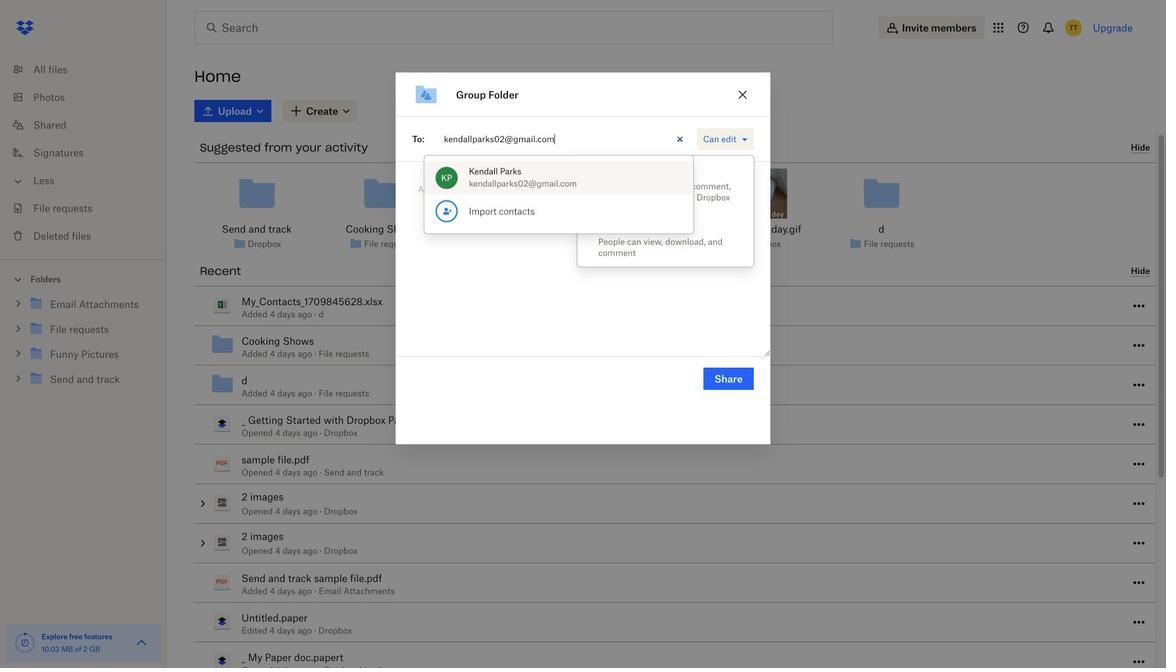 Task type: vqa. For each thing, say whether or not it's contained in the screenshot.
2nd Copy link button from the top of the THE UPLOAD SUCCESSFUL! alert
no



Task type: locate. For each thing, give the bounding box(es) containing it.
dropbox image
[[11, 14, 39, 42]]

menu inside sharing modal dialog
[[577, 156, 754, 267]]

group
[[0, 289, 167, 402]]

menu
[[577, 156, 754, 267]]

main content
[[183, 97, 1166, 668]]

Folder name text field
[[456, 87, 724, 102]]

None field
[[424, 125, 693, 233]]

none field inside sharing modal dialog
[[424, 125, 693, 233]]

list box
[[424, 161, 693, 228]]

list
[[0, 47, 167, 260]]

/have a good day.gif image
[[726, 169, 787, 219]]



Task type: describe. For each thing, give the bounding box(es) containing it.
Contact name search field
[[438, 128, 691, 150]]

quota usage progress bar
[[14, 632, 36, 655]]

sharing modal dialog
[[396, 72, 770, 555]]

Add a message (optional) text field
[[412, 179, 754, 340]]

list box inside sharing modal dialog
[[424, 161, 693, 228]]

less image
[[11, 175, 25, 188]]



